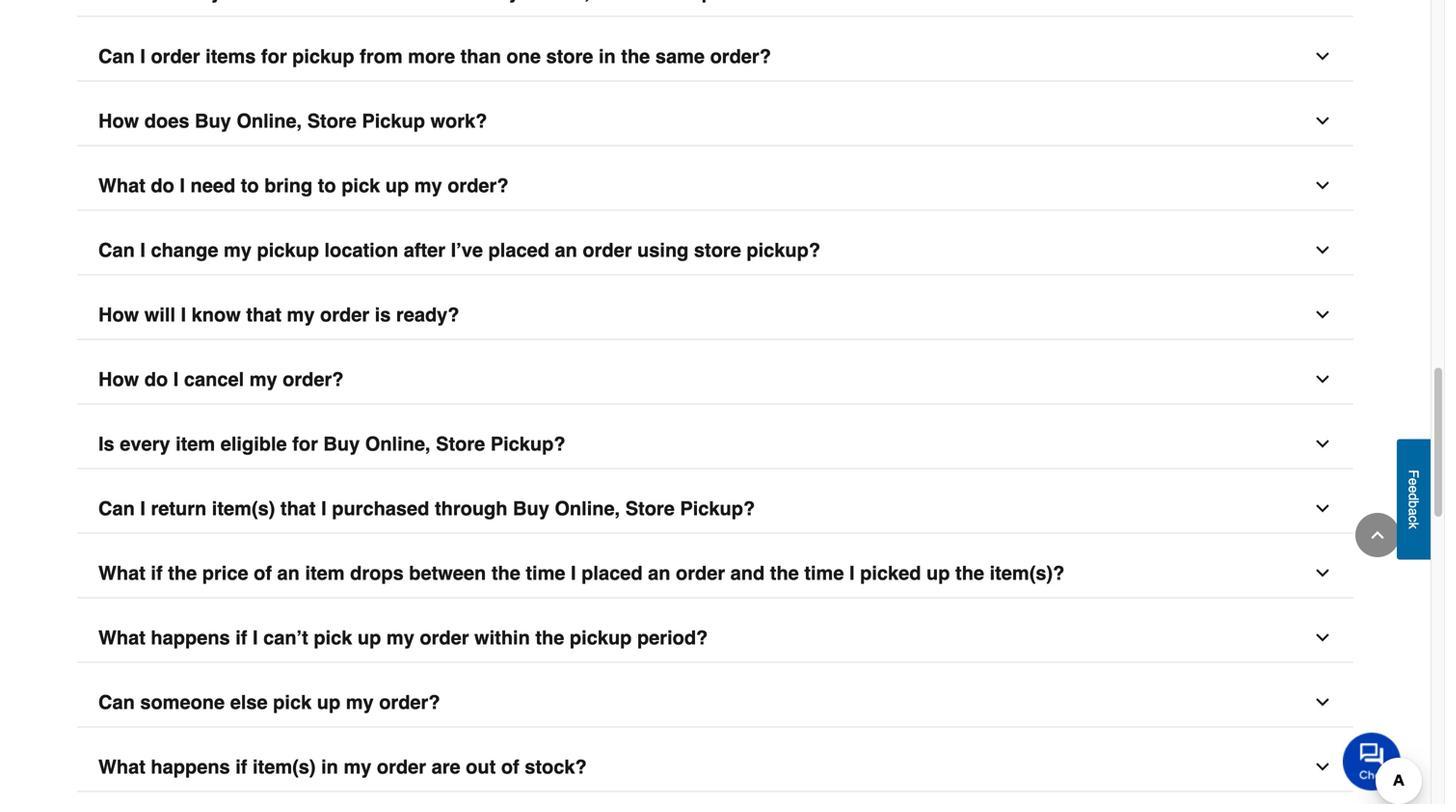 Task type: describe. For each thing, give the bounding box(es) containing it.
after
[[404, 239, 446, 261]]

my down drops
[[387, 627, 415, 649]]

out
[[466, 756, 496, 778]]

can i change my pickup location after i've placed an order using store pickup?
[[98, 239, 821, 261]]

a
[[1407, 508, 1422, 516]]

how does buy online, store pickup work?
[[98, 110, 487, 132]]

1 e from the top
[[1407, 478, 1422, 486]]

item(s) for in
[[253, 756, 316, 778]]

does
[[144, 110, 189, 132]]

ready?
[[396, 304, 460, 326]]

f e e d b a c k
[[1407, 470, 1422, 529]]

more
[[408, 45, 455, 68]]

can i return item(s) that i purchased through buy online, store pickup? button
[[77, 485, 1354, 534]]

chevron down image for store
[[1314, 47, 1333, 66]]

what do i need to bring to pick up my order?
[[98, 175, 509, 197]]

scroll to top element
[[1356, 513, 1400, 557]]

0 horizontal spatial buy
[[195, 110, 231, 132]]

what for what do i need to bring to pick up my order?
[[98, 175, 146, 197]]

i inside button
[[140, 239, 146, 261]]

and
[[731, 562, 765, 585]]

my right cancel
[[250, 368, 277, 391]]

what for what if the price of an item drops between the time i placed an order and the time i picked up the item(s)?
[[98, 562, 146, 585]]

chevron down image for order
[[1314, 241, 1333, 260]]

order? down what happens if i can't pick up my order within the pickup period? at bottom
[[379, 692, 440, 714]]

what do i need to bring to pick up my order? button
[[77, 162, 1354, 211]]

k
[[1407, 522, 1422, 529]]

item(s)?
[[990, 562, 1065, 585]]

happens for item(s)
[[151, 756, 230, 778]]

order? up i've
[[448, 175, 509, 197]]

can for can i return item(s) that i purchased through buy online, store pickup?
[[98, 498, 135, 520]]

order left items
[[151, 45, 200, 68]]

d
[[1407, 493, 1422, 501]]

can i order items for pickup from more than one store in the same order?
[[98, 45, 771, 68]]

item inside 'button'
[[176, 433, 215, 455]]

item inside button
[[305, 562, 345, 585]]

order left and
[[676, 562, 725, 585]]

change
[[151, 239, 218, 261]]

pickup? inside 'button'
[[491, 433, 566, 455]]

pickup? inside button
[[680, 498, 755, 520]]

i've
[[451, 239, 483, 261]]

cancel
[[184, 368, 244, 391]]

can for can someone else pick up my order?
[[98, 692, 135, 714]]

0 vertical spatial if
[[151, 562, 163, 585]]

up up what happens if item(s) in my order are out of stock? at the left of the page
[[317, 692, 341, 714]]

can i return item(s) that i purchased through buy online, store pickup?
[[98, 498, 755, 520]]

between
[[409, 562, 486, 585]]

can i change my pickup location after i've placed an order using store pickup? button
[[77, 226, 1354, 275]]

do for what
[[151, 175, 174, 197]]

my inside button
[[224, 239, 252, 261]]

pickup?
[[747, 239, 821, 261]]

1 horizontal spatial of
[[501, 756, 520, 778]]

for for pickup
[[261, 45, 287, 68]]

b
[[1407, 501, 1422, 508]]

placed inside button
[[582, 562, 643, 585]]

how does buy online, store pickup work? button
[[77, 97, 1354, 146]]

my up what happens if item(s) in my order are out of stock? at the left of the page
[[346, 692, 374, 714]]

my up after
[[414, 175, 442, 197]]

are
[[432, 756, 461, 778]]

than
[[461, 45, 501, 68]]

1 horizontal spatial in
[[599, 45, 616, 68]]

what happens if item(s) in my order are out of stock?
[[98, 756, 587, 778]]

what happens if i can't pick up my order within the pickup period? button
[[77, 614, 1354, 663]]

through
[[435, 498, 508, 520]]

is
[[98, 433, 114, 455]]

how for how will i know that my order is ready?
[[98, 304, 139, 326]]

chevron down image inside the is every item eligible for buy online, store pickup? 'button'
[[1314, 435, 1333, 454]]

what for what happens if i can't pick up my order within the pickup period?
[[98, 627, 146, 649]]

what happens if i can't pick up my order within the pickup period?
[[98, 627, 708, 649]]

what if the price of an item drops between the time i placed an order and the time i picked up the item(s)? button
[[77, 549, 1354, 598]]

for for buy
[[292, 433, 318, 455]]

chevron down image for ready?
[[1314, 305, 1333, 325]]

how will i know that my order is ready?
[[98, 304, 460, 326]]

is
[[375, 304, 391, 326]]

from
[[360, 45, 403, 68]]

drops
[[350, 562, 404, 585]]

is every item eligible for buy online, store pickup? button
[[77, 420, 1354, 469]]

my left is
[[287, 304, 315, 326]]

if for item(s)
[[236, 756, 247, 778]]

0 horizontal spatial an
[[277, 562, 300, 585]]

same
[[656, 45, 705, 68]]

store inside 'button'
[[436, 433, 485, 455]]

someone
[[140, 692, 225, 714]]

do for how
[[144, 368, 168, 391]]

chat invite button image
[[1343, 732, 1402, 791]]

period?
[[637, 627, 708, 649]]

the right within
[[536, 627, 565, 649]]

0 horizontal spatial in
[[321, 756, 338, 778]]

chevron down image inside how do i cancel my order? button
[[1314, 370, 1333, 389]]

order left are
[[377, 756, 426, 778]]

the right between
[[492, 562, 521, 585]]

0 vertical spatial store
[[307, 110, 357, 132]]

can for can i change my pickup location after i've placed an order using store pickup?
[[98, 239, 135, 261]]

will
[[144, 304, 176, 326]]

up down pickup
[[386, 175, 409, 197]]

the left same
[[621, 45, 650, 68]]

can someone else pick up my order? button
[[77, 679, 1354, 728]]

1 to from the left
[[241, 175, 259, 197]]

else
[[230, 692, 268, 714]]

within
[[475, 627, 530, 649]]

one
[[507, 45, 541, 68]]

c
[[1407, 516, 1422, 522]]

1 vertical spatial pick
[[314, 627, 352, 649]]



Task type: locate. For each thing, give the bounding box(es) containing it.
pickup? up through
[[491, 433, 566, 455]]

placed right i've
[[489, 239, 550, 261]]

2 can from the top
[[98, 239, 135, 261]]

order?
[[710, 45, 771, 68], [448, 175, 509, 197], [283, 368, 344, 391], [379, 692, 440, 714]]

f e e d b a c k button
[[1398, 439, 1431, 560]]

my right change
[[224, 239, 252, 261]]

3 chevron down image from the top
[[1314, 370, 1333, 389]]

for inside 'button'
[[292, 433, 318, 455]]

2 horizontal spatial store
[[626, 498, 675, 520]]

that for know
[[246, 304, 282, 326]]

store
[[546, 45, 594, 68], [694, 239, 742, 261]]

can
[[98, 45, 135, 68], [98, 239, 135, 261], [98, 498, 135, 520], [98, 692, 135, 714]]

chevron down image inside can someone else pick up my order? button
[[1314, 693, 1333, 712]]

2 vertical spatial pickup
[[570, 627, 632, 649]]

online,
[[237, 110, 302, 132], [365, 433, 431, 455], [555, 498, 620, 520]]

1 happens from the top
[[151, 627, 230, 649]]

if
[[151, 562, 163, 585], [236, 627, 247, 649], [236, 756, 247, 778]]

1 vertical spatial online,
[[365, 433, 431, 455]]

chevron down image inside can i change my pickup location after i've placed an order using store pickup? button
[[1314, 241, 1333, 260]]

1 horizontal spatial buy
[[324, 433, 360, 455]]

for
[[261, 45, 287, 68], [292, 433, 318, 455]]

to right need
[[241, 175, 259, 197]]

6 chevron down image from the top
[[1314, 693, 1333, 712]]

4 can from the top
[[98, 692, 135, 714]]

store inside button
[[694, 239, 742, 261]]

happens for i
[[151, 627, 230, 649]]

0 vertical spatial happens
[[151, 627, 230, 649]]

5 chevron down image from the top
[[1314, 564, 1333, 583]]

item(s) for that
[[212, 498, 275, 520]]

pick right the else
[[273, 692, 312, 714]]

item
[[176, 433, 215, 455], [305, 562, 345, 585]]

chevron down image for stock?
[[1314, 758, 1333, 777]]

if left can't
[[236, 627, 247, 649]]

1 vertical spatial do
[[144, 368, 168, 391]]

chevron down image inside what happens if item(s) in my order are out of stock? button
[[1314, 758, 1333, 777]]

1 vertical spatial item(s)
[[253, 756, 316, 778]]

e up the d
[[1407, 478, 1422, 486]]

can inside button
[[98, 239, 135, 261]]

how left does
[[98, 110, 139, 132]]

2 e from the top
[[1407, 486, 1422, 493]]

do
[[151, 175, 174, 197], [144, 368, 168, 391]]

0 vertical spatial pickup
[[292, 45, 355, 68]]

0 vertical spatial for
[[261, 45, 287, 68]]

1 horizontal spatial for
[[292, 433, 318, 455]]

what happens if item(s) in my order are out of stock? button
[[77, 743, 1354, 792]]

2 time from the left
[[805, 562, 844, 585]]

2 vertical spatial how
[[98, 368, 139, 391]]

0 vertical spatial item(s)
[[212, 498, 275, 520]]

0 vertical spatial of
[[254, 562, 272, 585]]

i
[[140, 45, 146, 68], [180, 175, 185, 197], [140, 239, 146, 261], [181, 304, 186, 326], [173, 368, 179, 391], [140, 498, 146, 520], [321, 498, 327, 520], [571, 562, 576, 585], [850, 562, 855, 585], [253, 627, 258, 649]]

store right using
[[694, 239, 742, 261]]

0 vertical spatial online,
[[237, 110, 302, 132]]

location
[[325, 239, 398, 261]]

for inside button
[[261, 45, 287, 68]]

an inside can i change my pickup location after i've placed an order using store pickup? button
[[555, 239, 578, 261]]

of
[[254, 562, 272, 585], [501, 756, 520, 778]]

f
[[1407, 470, 1422, 478]]

5 chevron down image from the top
[[1314, 628, 1333, 648]]

6 chevron down image from the top
[[1314, 758, 1333, 777]]

1 vertical spatial buy
[[324, 433, 360, 455]]

1 vertical spatial happens
[[151, 756, 230, 778]]

buy up "purchased"
[[324, 433, 360, 455]]

order left is
[[320, 304, 370, 326]]

1 vertical spatial in
[[321, 756, 338, 778]]

0 horizontal spatial online,
[[237, 110, 302, 132]]

1 horizontal spatial online,
[[365, 433, 431, 455]]

the right and
[[770, 562, 799, 585]]

chevron down image inside the how does buy online, store pickup work? button
[[1314, 111, 1333, 131]]

do left need
[[151, 175, 174, 197]]

time
[[526, 562, 566, 585], [805, 562, 844, 585]]

work?
[[431, 110, 487, 132]]

an
[[555, 239, 578, 261], [277, 562, 300, 585], [648, 562, 671, 585]]

buy right through
[[513, 498, 550, 520]]

happens up someone
[[151, 627, 230, 649]]

in left same
[[599, 45, 616, 68]]

1 what from the top
[[98, 175, 146, 197]]

pickup down bring in the left of the page
[[257, 239, 319, 261]]

items
[[206, 45, 256, 68]]

chevron down image inside what happens if i can't pick up my order within the pickup period? button
[[1314, 628, 1333, 648]]

purchased
[[332, 498, 430, 520]]

chevron down image for up
[[1314, 176, 1333, 195]]

eligible
[[221, 433, 287, 455]]

how do i cancel my order?
[[98, 368, 344, 391]]

price
[[202, 562, 248, 585]]

can i order items for pickup from more than one store in the same order? button
[[77, 32, 1354, 82]]

using
[[638, 239, 689, 261]]

1 time from the left
[[526, 562, 566, 585]]

chevron down image
[[1314, 47, 1333, 66], [1314, 241, 1333, 260], [1314, 370, 1333, 389], [1314, 435, 1333, 454], [1314, 628, 1333, 648], [1314, 758, 1333, 777]]

2 to from the left
[[318, 175, 336, 197]]

chevron down image inside what if the price of an item drops between the time i placed an order and the time i picked up the item(s)? button
[[1314, 564, 1333, 583]]

that for item(s)
[[281, 498, 316, 520]]

1 how from the top
[[98, 110, 139, 132]]

0 horizontal spatial pickup?
[[491, 433, 566, 455]]

0 vertical spatial pickup?
[[491, 433, 566, 455]]

that
[[246, 304, 282, 326], [281, 498, 316, 520]]

order left using
[[583, 239, 632, 261]]

4 chevron down image from the top
[[1314, 435, 1333, 454]]

what if the price of an item drops between the time i placed an order and the time i picked up the item(s)?
[[98, 562, 1065, 585]]

2 vertical spatial store
[[626, 498, 675, 520]]

1 vertical spatial item
[[305, 562, 345, 585]]

e
[[1407, 478, 1422, 486], [1407, 486, 1422, 493]]

4 chevron down image from the top
[[1314, 499, 1333, 518]]

buy
[[195, 110, 231, 132], [324, 433, 360, 455], [513, 498, 550, 520]]

2 vertical spatial buy
[[513, 498, 550, 520]]

0 vertical spatial how
[[98, 110, 139, 132]]

time up within
[[526, 562, 566, 585]]

of right "out"
[[501, 756, 520, 778]]

1 vertical spatial if
[[236, 627, 247, 649]]

can someone else pick up my order?
[[98, 692, 440, 714]]

if down return
[[151, 562, 163, 585]]

order? up is every item eligible for buy online, store pickup?
[[283, 368, 344, 391]]

2 vertical spatial pick
[[273, 692, 312, 714]]

if for i
[[236, 627, 247, 649]]

pickup
[[292, 45, 355, 68], [257, 239, 319, 261], [570, 627, 632, 649]]

what
[[98, 175, 146, 197], [98, 562, 146, 585], [98, 627, 146, 649], [98, 756, 146, 778]]

to
[[241, 175, 259, 197], [318, 175, 336, 197]]

0 horizontal spatial item
[[176, 433, 215, 455]]

pickup
[[362, 110, 425, 132]]

0 horizontal spatial store
[[546, 45, 594, 68]]

2 vertical spatial if
[[236, 756, 247, 778]]

3 what from the top
[[98, 627, 146, 649]]

that right know
[[246, 304, 282, 326]]

0 vertical spatial item
[[176, 433, 215, 455]]

stock?
[[525, 756, 587, 778]]

to right bring in the left of the page
[[318, 175, 336, 197]]

for right items
[[261, 45, 287, 68]]

order left within
[[420, 627, 469, 649]]

of right price
[[254, 562, 272, 585]]

1 horizontal spatial store
[[436, 433, 485, 455]]

1 vertical spatial for
[[292, 433, 318, 455]]

e up the b
[[1407, 486, 1422, 493]]

placed
[[489, 239, 550, 261], [582, 562, 643, 585]]

0 vertical spatial placed
[[489, 239, 550, 261]]

0 horizontal spatial of
[[254, 562, 272, 585]]

1 horizontal spatial store
[[694, 239, 742, 261]]

need
[[191, 175, 236, 197]]

1 chevron down image from the top
[[1314, 47, 1333, 66]]

chevron down image inside the "can i return item(s) that i purchased through buy online, store pickup?" button
[[1314, 499, 1333, 518]]

store down the is every item eligible for buy online, store pickup? 'button'
[[626, 498, 675, 520]]

the left price
[[168, 562, 197, 585]]

bring
[[264, 175, 313, 197]]

every
[[120, 433, 170, 455]]

3 how from the top
[[98, 368, 139, 391]]

placed inside button
[[489, 239, 550, 261]]

the left item(s)? on the bottom right of the page
[[956, 562, 985, 585]]

1 vertical spatial that
[[281, 498, 316, 520]]

2 horizontal spatial an
[[648, 562, 671, 585]]

0 horizontal spatial for
[[261, 45, 287, 68]]

order inside button
[[583, 239, 632, 261]]

buy right does
[[195, 110, 231, 132]]

online, up "purchased"
[[365, 433, 431, 455]]

placed up period?
[[582, 562, 643, 585]]

know
[[192, 304, 241, 326]]

0 horizontal spatial placed
[[489, 239, 550, 261]]

what for what happens if item(s) in my order are out of stock?
[[98, 756, 146, 778]]

2 chevron down image from the top
[[1314, 241, 1333, 260]]

1 vertical spatial pickup?
[[680, 498, 755, 520]]

2 how from the top
[[98, 304, 139, 326]]

that down is every item eligible for buy online, store pickup?
[[281, 498, 316, 520]]

for right 'eligible'
[[292, 433, 318, 455]]

order? right same
[[710, 45, 771, 68]]

0 horizontal spatial to
[[241, 175, 259, 197]]

3 chevron down image from the top
[[1314, 305, 1333, 325]]

store
[[307, 110, 357, 132], [436, 433, 485, 455], [626, 498, 675, 520]]

0 vertical spatial that
[[246, 304, 282, 326]]

1 vertical spatial how
[[98, 304, 139, 326]]

1 horizontal spatial item
[[305, 562, 345, 585]]

store right one at left
[[546, 45, 594, 68]]

how will i know that my order is ready? button
[[77, 291, 1354, 340]]

up right picked
[[927, 562, 950, 585]]

if down the else
[[236, 756, 247, 778]]

0 horizontal spatial time
[[526, 562, 566, 585]]

item(s) right return
[[212, 498, 275, 520]]

0 vertical spatial buy
[[195, 110, 231, 132]]

1 vertical spatial store
[[694, 239, 742, 261]]

do left cancel
[[144, 368, 168, 391]]

how left "will"
[[98, 304, 139, 326]]

can't
[[263, 627, 308, 649]]

2 what from the top
[[98, 562, 146, 585]]

2 horizontal spatial buy
[[513, 498, 550, 520]]

chevron down image for buy
[[1314, 499, 1333, 518]]

how for how do i cancel my order?
[[98, 368, 139, 391]]

online, up bring in the left of the page
[[237, 110, 302, 132]]

pickup left "from"
[[292, 45, 355, 68]]

chevron down image inside "what do i need to bring to pick up my order?" button
[[1314, 176, 1333, 195]]

item right every on the bottom left of page
[[176, 433, 215, 455]]

2 happens from the top
[[151, 756, 230, 778]]

4 what from the top
[[98, 756, 146, 778]]

in down can someone else pick up my order?
[[321, 756, 338, 778]]

1 horizontal spatial an
[[555, 239, 578, 261]]

can for can i order items for pickup from more than one store in the same order?
[[98, 45, 135, 68]]

how
[[98, 110, 139, 132], [98, 304, 139, 326], [98, 368, 139, 391]]

in
[[599, 45, 616, 68], [321, 756, 338, 778]]

1 horizontal spatial pickup?
[[680, 498, 755, 520]]

pickup down what if the price of an item drops between the time i placed an order and the time i picked up the item(s)? on the bottom of page
[[570, 627, 632, 649]]

2 vertical spatial online,
[[555, 498, 620, 520]]

chevron down image inside how will i know that my order is ready? button
[[1314, 305, 1333, 325]]

return
[[151, 498, 207, 520]]

1 horizontal spatial time
[[805, 562, 844, 585]]

how up is
[[98, 368, 139, 391]]

2 horizontal spatial online,
[[555, 498, 620, 520]]

store up through
[[436, 433, 485, 455]]

pickup?
[[491, 433, 566, 455], [680, 498, 755, 520]]

chevron up image
[[1369, 526, 1388, 545]]

chevron down image for between
[[1314, 564, 1333, 583]]

pick
[[342, 175, 380, 197], [314, 627, 352, 649], [273, 692, 312, 714]]

0 vertical spatial in
[[599, 45, 616, 68]]

chevron down image
[[1314, 111, 1333, 131], [1314, 176, 1333, 195], [1314, 305, 1333, 325], [1314, 499, 1333, 518], [1314, 564, 1333, 583], [1314, 693, 1333, 712]]

how for how does buy online, store pickup work?
[[98, 110, 139, 132]]

the
[[621, 45, 650, 68], [168, 562, 197, 585], [492, 562, 521, 585], [770, 562, 799, 585], [956, 562, 985, 585], [536, 627, 565, 649]]

is every item eligible for buy online, store pickup?
[[98, 433, 566, 455]]

time left picked
[[805, 562, 844, 585]]

happens down someone
[[151, 756, 230, 778]]

happens
[[151, 627, 230, 649], [151, 756, 230, 778]]

3 can from the top
[[98, 498, 135, 520]]

picked
[[860, 562, 922, 585]]

online, inside 'button'
[[365, 433, 431, 455]]

my
[[414, 175, 442, 197], [224, 239, 252, 261], [287, 304, 315, 326], [250, 368, 277, 391], [387, 627, 415, 649], [346, 692, 374, 714], [344, 756, 372, 778]]

1 vertical spatial of
[[501, 756, 520, 778]]

0 vertical spatial pick
[[342, 175, 380, 197]]

pickup? down the is every item eligible for buy online, store pickup? 'button'
[[680, 498, 755, 520]]

my left are
[[344, 756, 372, 778]]

pick right can't
[[314, 627, 352, 649]]

pick up location
[[342, 175, 380, 197]]

1 horizontal spatial to
[[318, 175, 336, 197]]

0 vertical spatial store
[[546, 45, 594, 68]]

store inside button
[[546, 45, 594, 68]]

1 vertical spatial pickup
[[257, 239, 319, 261]]

1 horizontal spatial placed
[[582, 562, 643, 585]]

chevron down image for the
[[1314, 628, 1333, 648]]

item(s)
[[212, 498, 275, 520], [253, 756, 316, 778]]

2 chevron down image from the top
[[1314, 176, 1333, 195]]

item(s) down can someone else pick up my order?
[[253, 756, 316, 778]]

0 horizontal spatial store
[[307, 110, 357, 132]]

0 vertical spatial do
[[151, 175, 174, 197]]

item left drops
[[305, 562, 345, 585]]

1 vertical spatial store
[[436, 433, 485, 455]]

how do i cancel my order? button
[[77, 355, 1354, 405]]

1 chevron down image from the top
[[1314, 111, 1333, 131]]

buy inside 'button'
[[324, 433, 360, 455]]

1 vertical spatial placed
[[582, 562, 643, 585]]

pickup inside button
[[257, 239, 319, 261]]

1 can from the top
[[98, 45, 135, 68]]

up down drops
[[358, 627, 381, 649]]

up
[[386, 175, 409, 197], [927, 562, 950, 585], [358, 627, 381, 649], [317, 692, 341, 714]]

store left pickup
[[307, 110, 357, 132]]

order
[[151, 45, 200, 68], [583, 239, 632, 261], [320, 304, 370, 326], [676, 562, 725, 585], [420, 627, 469, 649], [377, 756, 426, 778]]

online, up what if the price of an item drops between the time i placed an order and the time i picked up the item(s)? on the bottom of page
[[555, 498, 620, 520]]

chevron down image inside the can i order items for pickup from more than one store in the same order? button
[[1314, 47, 1333, 66]]



Task type: vqa. For each thing, say whether or not it's contained in the screenshot.
happens related to item(s)
yes



